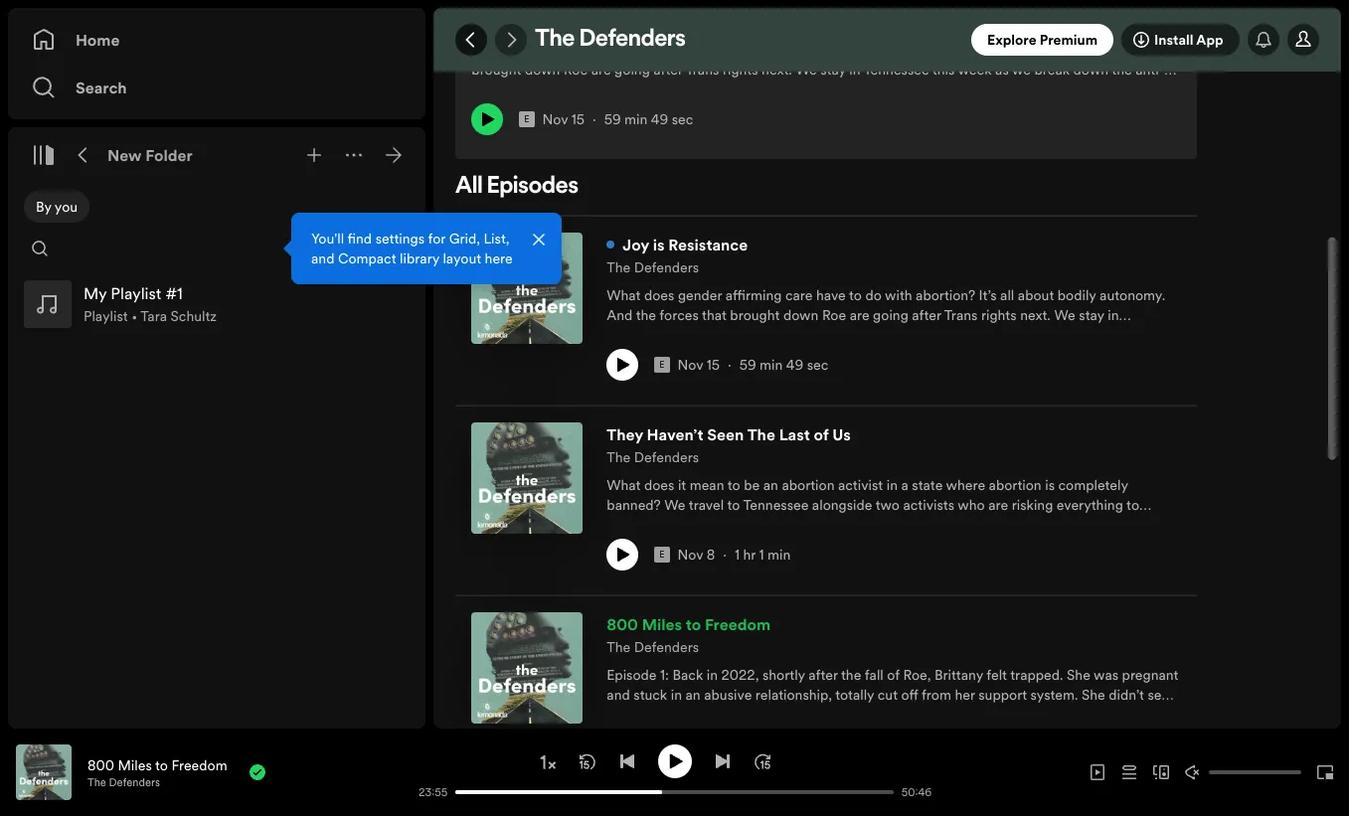 Task type: locate. For each thing, give the bounding box(es) containing it.
0 horizontal spatial freedom
[[171, 755, 227, 775]]

e up episodes
[[524, 113, 529, 125]]

nov up haven't
[[678, 355, 703, 375]]

premium
[[1040, 30, 1098, 50]]

1 right hr
[[759, 545, 764, 565]]

player controls element
[[224, 744, 941, 800]]

min
[[624, 109, 648, 129], [760, 355, 783, 375], [768, 545, 791, 565]]

800 miles to freedom the defenders
[[607, 613, 771, 657], [87, 755, 227, 790]]

miles for the defenders link in the footer
[[118, 755, 152, 775]]

49
[[651, 109, 668, 129], [786, 355, 803, 375]]

e
[[524, 113, 529, 125], [659, 359, 665, 371], [659, 549, 665, 561]]

0 vertical spatial 800 miles to freedom the defenders
[[607, 613, 771, 657]]

layout
[[443, 249, 481, 268]]

to for the defenders link in the footer
[[155, 755, 168, 775]]

by you
[[36, 197, 78, 217]]

they haven't seen the last of us image
[[472, 423, 583, 534]]

what's new image
[[1255, 32, 1271, 48]]

0 horizontal spatial 800 miles to freedom the defenders
[[87, 755, 227, 790]]

1 horizontal spatial 15
[[707, 355, 720, 375]]

skip back 15 seconds image
[[579, 753, 595, 769]]

nov
[[542, 109, 568, 129], [678, 355, 703, 375], [678, 545, 703, 565]]

1 horizontal spatial freedom
[[705, 613, 771, 635]]

1 vertical spatial 15
[[707, 355, 720, 375]]

0 vertical spatial to
[[686, 613, 701, 635]]

800 miles to freedom link inside footer
[[87, 755, 227, 775]]

miles for the defenders link associated with 800 miles to freedom image
[[642, 613, 682, 635]]

explore
[[987, 30, 1036, 50]]

0 vertical spatial 15
[[571, 109, 584, 129]]

0 vertical spatial nov
[[542, 109, 568, 129]]

800 miles to freedom the defenders for the defenders link in the footer
[[87, 755, 227, 790]]

Recents, List view field
[[315, 233, 414, 264]]

1 horizontal spatial 800 miles to freedom the defenders
[[607, 613, 771, 657]]

nov 15 up haven't
[[678, 355, 720, 375]]

to for the defenders link associated with 800 miles to freedom image
[[686, 613, 701, 635]]

list,
[[484, 229, 510, 249]]

library
[[400, 249, 439, 268]]

home link
[[32, 20, 402, 60]]

nov for joy is resistance link
[[678, 355, 703, 375]]

the defenders link for they haven't seen the last of us image
[[607, 446, 699, 467]]

e for they haven't seen the last of us image
[[659, 549, 665, 561]]

freedom
[[705, 613, 771, 635], [171, 755, 227, 775]]

haven't
[[647, 424, 703, 445]]

they
[[607, 424, 643, 445]]

1 horizontal spatial 49
[[786, 355, 803, 375]]

you
[[55, 197, 78, 217]]

group
[[16, 272, 418, 336]]

1 1 from the left
[[735, 545, 740, 565]]

now playing: 800 miles to freedom by the defenders footer
[[16, 745, 408, 800]]

e left nov 8
[[659, 549, 665, 561]]

1 horizontal spatial 800
[[607, 613, 638, 635]]

800 miles to freedom link for the defenders link associated with 800 miles to freedom image
[[607, 612, 771, 636]]

15 up seen at the right bottom of page
[[707, 355, 720, 375]]

800 miles to freedom link
[[607, 612, 771, 636], [87, 755, 227, 775]]

defenders
[[499, 12, 564, 32], [579, 28, 686, 52], [634, 257, 699, 277], [634, 447, 699, 467], [634, 637, 699, 657], [109, 775, 160, 790]]

skip forward 15 seconds image
[[754, 753, 770, 769]]

tara
[[141, 306, 167, 326]]

1 horizontal spatial 1
[[759, 545, 764, 565]]

explore premium
[[987, 30, 1098, 50]]

install app link
[[1121, 24, 1239, 56]]

1 vertical spatial explicit element
[[654, 357, 670, 373]]

2 vertical spatial nov
[[678, 545, 703, 565]]

1 horizontal spatial nov 15
[[678, 355, 720, 375]]

0 vertical spatial freedom
[[705, 613, 771, 635]]

for
[[428, 229, 446, 249]]

1 left hr
[[735, 545, 740, 565]]

top bar and user menu element
[[433, 8, 1341, 72]]

miles right now playing view icon
[[118, 755, 152, 775]]

e up haven't
[[659, 359, 665, 371]]

1 vertical spatial 59
[[739, 355, 756, 375]]

explicit element up haven't
[[654, 357, 670, 373]]

to
[[686, 613, 701, 635], [155, 755, 168, 775]]

miles inside footer
[[118, 755, 152, 775]]

1
[[735, 545, 740, 565], [759, 545, 764, 565]]

explicit element for joy is resistance image
[[654, 357, 670, 373]]

800
[[607, 613, 638, 635], [87, 755, 114, 775]]

the inside footer
[[87, 775, 106, 790]]

1 vertical spatial miles
[[118, 755, 152, 775]]

None search field
[[24, 233, 56, 264]]

0 vertical spatial nov 15
[[542, 109, 584, 129]]

0 horizontal spatial to
[[155, 755, 168, 775]]

0 horizontal spatial 49
[[651, 109, 668, 129]]

group containing playlist
[[16, 272, 418, 336]]

1 horizontal spatial miles
[[642, 613, 682, 635]]

0 horizontal spatial 800
[[87, 755, 114, 775]]

0 vertical spatial miles
[[642, 613, 682, 635]]

playlist • tara schultz
[[84, 306, 217, 326]]

miles down nov 8
[[642, 613, 682, 635]]

15 up episodes
[[571, 109, 584, 129]]

connect to a device image
[[1153, 764, 1169, 780]]

nov left 8
[[678, 545, 703, 565]]

to inside footer
[[155, 755, 168, 775]]

joy
[[623, 234, 649, 255]]

59
[[604, 109, 621, 129], [739, 355, 756, 375]]

0 vertical spatial 59 min 49 sec
[[604, 109, 693, 129]]

sec
[[672, 109, 693, 129], [807, 355, 828, 375]]

1 vertical spatial 800 miles to freedom the defenders
[[87, 755, 227, 790]]

1 vertical spatial e
[[659, 359, 665, 371]]

0 vertical spatial 800 miles to freedom link
[[607, 612, 771, 636]]

1 horizontal spatial 59 min 49 sec
[[739, 355, 828, 375]]

0 horizontal spatial nov 15
[[542, 109, 584, 129]]

explicit element for they haven't seen the last of us image
[[654, 547, 670, 563]]

miles
[[642, 613, 682, 635], [118, 755, 152, 775]]

1 horizontal spatial 800 miles to freedom link
[[607, 612, 771, 636]]

nov for the they haven't seen the last of us link
[[678, 545, 703, 565]]

nov up episodes
[[542, 109, 568, 129]]

2 vertical spatial explicit element
[[654, 547, 670, 563]]

all
[[456, 175, 483, 199]]

0 horizontal spatial sec
[[672, 109, 693, 129]]

the defenders inside top bar and user menu element
[[535, 28, 686, 52]]

nov 15 up episodes
[[542, 109, 584, 129]]

59 min 49 sec
[[604, 109, 693, 129], [739, 355, 828, 375]]

you'll find settings for grid, list, and compact library layout here
[[311, 229, 513, 268]]

explicit element
[[519, 111, 534, 127], [654, 357, 670, 373], [654, 547, 670, 563]]

0 vertical spatial explicit element
[[519, 111, 534, 127]]

1 vertical spatial 800
[[87, 755, 114, 775]]

the inside top bar and user menu element
[[535, 28, 575, 52]]

joy is resistance image
[[472, 233, 583, 344]]

0 horizontal spatial miles
[[118, 755, 152, 775]]

you'll find settings for grid, list, and compact library layout here dialog
[[291, 213, 562, 284]]

explicit element left nov 8
[[654, 547, 670, 563]]

0 horizontal spatial 59 min 49 sec
[[604, 109, 693, 129]]

1 vertical spatial to
[[155, 755, 168, 775]]

2 vertical spatial e
[[659, 549, 665, 561]]

1 hr 1 min
[[735, 545, 791, 565]]

the defenders
[[472, 12, 564, 32], [535, 28, 686, 52], [607, 257, 699, 277]]

joy is resistance
[[623, 234, 748, 255]]

explicit element up episodes
[[519, 111, 534, 127]]

compact
[[338, 249, 396, 268]]

nov 15
[[542, 109, 584, 129], [678, 355, 720, 375]]

0 horizontal spatial 800 miles to freedom link
[[87, 755, 227, 775]]

1 vertical spatial 800 miles to freedom link
[[87, 755, 227, 775]]

search
[[76, 77, 127, 98]]

the defenders link inside footer
[[87, 775, 160, 790]]

defenders inside top bar and user menu element
[[579, 28, 686, 52]]

you'll
[[311, 229, 344, 249]]

1 horizontal spatial to
[[686, 613, 701, 635]]

defenders inside footer
[[109, 775, 160, 790]]

the defenders link for 800 miles to freedom image
[[607, 636, 699, 657]]

go forward image
[[503, 32, 519, 48]]

1 vertical spatial nov
[[678, 355, 703, 375]]

the
[[472, 12, 495, 32], [535, 28, 575, 52], [607, 257, 631, 277], [747, 424, 775, 445], [607, 447, 631, 467], [607, 637, 631, 657], [87, 775, 106, 790]]

0 horizontal spatial 1
[[735, 545, 740, 565]]

50:46
[[901, 785, 932, 800]]

0 vertical spatial 59
[[604, 109, 621, 129]]

resistance
[[668, 234, 748, 255]]

0 horizontal spatial 59
[[604, 109, 621, 129]]

install app
[[1154, 30, 1223, 50]]

1 vertical spatial sec
[[807, 355, 828, 375]]

1 vertical spatial freedom
[[171, 755, 227, 775]]

0 vertical spatial sec
[[672, 109, 693, 129]]

15
[[571, 109, 584, 129], [707, 355, 720, 375]]

2 vertical spatial min
[[768, 545, 791, 565]]

main element
[[8, 8, 562, 729]]

800 miles to freedom the defenders inside now playing: 800 miles to freedom by the defenders footer
[[87, 755, 227, 790]]

the defenders link
[[472, 11, 564, 32], [607, 256, 699, 277], [607, 446, 699, 467], [607, 636, 699, 657], [87, 775, 160, 790]]

seen
[[707, 424, 744, 445]]



Task type: vqa. For each thing, say whether or not it's contained in the screenshot.
Joy is Resistance image E
yes



Task type: describe. For each thing, give the bounding box(es) containing it.
playlist
[[84, 306, 128, 326]]

folder
[[145, 144, 193, 166]]

go back image
[[464, 32, 480, 48]]

they haven't seen the last of us the defenders
[[607, 424, 851, 467]]

1 vertical spatial min
[[760, 355, 783, 375]]

search in your library image
[[32, 241, 48, 256]]

change speed image
[[537, 752, 557, 772]]

new
[[107, 144, 142, 166]]

previous image
[[619, 753, 635, 769]]

new folder button
[[103, 139, 197, 171]]

0 horizontal spatial 15
[[571, 109, 584, 129]]

recents
[[331, 239, 381, 258]]

grid,
[[449, 229, 480, 249]]

1 vertical spatial 59 min 49 sec
[[739, 355, 828, 375]]

explore premium button
[[971, 24, 1114, 56]]

find
[[348, 229, 372, 249]]

install
[[1154, 30, 1193, 50]]

0 vertical spatial e
[[524, 113, 529, 125]]

they haven't seen the last of us link
[[607, 423, 851, 446]]

0 vertical spatial 800
[[607, 613, 638, 635]]

schultz
[[171, 306, 217, 326]]

search link
[[32, 68, 402, 107]]

nov 8
[[678, 545, 715, 565]]

0 vertical spatial min
[[624, 109, 648, 129]]

•
[[131, 306, 137, 326]]

defenders inside they haven't seen the last of us the defenders
[[634, 447, 699, 467]]

1 horizontal spatial 59
[[739, 355, 756, 375]]

play image
[[666, 753, 683, 769]]

settings
[[375, 229, 425, 249]]

By you checkbox
[[24, 191, 90, 223]]

last
[[779, 424, 810, 445]]

800 miles to freedom link for the defenders link in the footer
[[87, 755, 227, 775]]

freedom inside now playing: 800 miles to freedom by the defenders footer
[[171, 755, 227, 775]]

us
[[832, 424, 851, 445]]

group inside main element
[[16, 272, 418, 336]]

new episode image
[[607, 241, 615, 249]]

800 miles to freedom the defenders for the defenders link associated with 800 miles to freedom image
[[607, 613, 771, 657]]

all episodes
[[456, 175, 578, 199]]

new folder
[[107, 144, 193, 166]]

here
[[485, 249, 513, 268]]

1 vertical spatial nov 15
[[678, 355, 720, 375]]

app
[[1196, 30, 1223, 50]]

800 miles to freedom image
[[472, 612, 583, 724]]

and
[[311, 249, 334, 268]]

volume off image
[[1185, 764, 1201, 780]]

next image
[[714, 753, 730, 769]]

800 inside now playing: 800 miles to freedom by the defenders footer
[[87, 755, 114, 775]]

home
[[76, 29, 120, 51]]

now playing view image
[[47, 754, 63, 769]]

is
[[653, 234, 665, 255]]

0 vertical spatial 49
[[651, 109, 668, 129]]

1 vertical spatial 49
[[786, 355, 803, 375]]

e for joy is resistance image
[[659, 359, 665, 371]]

2 1 from the left
[[759, 545, 764, 565]]

8
[[707, 545, 715, 565]]

1 horizontal spatial sec
[[807, 355, 828, 375]]

by
[[36, 197, 51, 217]]

none search field inside main element
[[24, 233, 56, 264]]

episodes
[[487, 175, 578, 199]]

of
[[814, 424, 829, 445]]

hr
[[743, 545, 756, 565]]

the defenders link for joy is resistance image
[[607, 256, 699, 277]]

23:55
[[419, 785, 448, 800]]

joy is resistance link
[[607, 233, 748, 256]]



